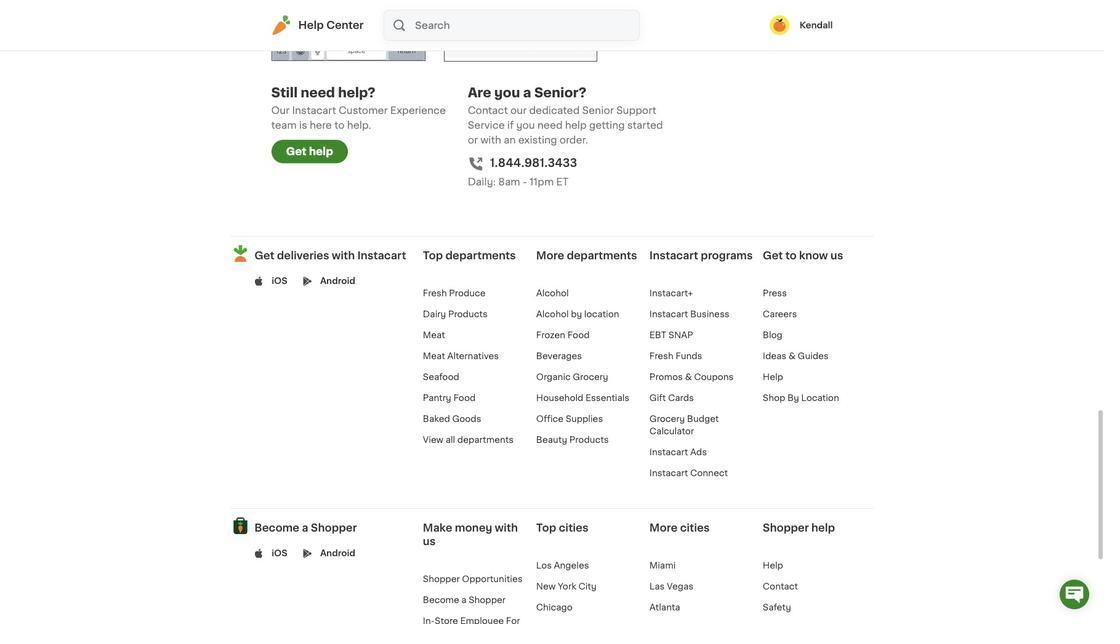 Task type: vqa. For each thing, say whether or not it's contained in the screenshot.
Delivery for Delivery
no



Task type: describe. For each thing, give the bounding box(es) containing it.
shopper opportunities
[[423, 575, 523, 584]]

become a shopper link
[[423, 596, 506, 605]]

get for get help
[[286, 147, 307, 157]]

instacart shopper app logo image for get
[[231, 244, 251, 264]]

gift
[[650, 394, 666, 402]]

ios for become
[[272, 549, 288, 558]]

instacart+ link
[[650, 289, 693, 298]]

instacart business link
[[650, 310, 730, 319]]

departments for more departments
[[567, 251, 637, 261]]

los angeles
[[537, 561, 589, 570]]

instacart image
[[271, 15, 291, 35]]

new york city
[[537, 582, 597, 591]]

contact link
[[763, 582, 798, 591]]

meat for meat alternatives
[[423, 352, 445, 361]]

los angeles link
[[537, 561, 589, 570]]

programs
[[701, 251, 753, 261]]

senior?
[[535, 86, 587, 99]]

daily:
[[468, 177, 496, 187]]

goods
[[453, 415, 482, 423]]

meat alternatives
[[423, 352, 499, 361]]

beauty
[[537, 436, 568, 444]]

alcohol link
[[537, 289, 569, 298]]

order.
[[560, 135, 588, 145]]

atlanta
[[650, 603, 681, 612]]

help center
[[299, 20, 364, 30]]

us for make money with us
[[423, 537, 436, 547]]

beverages link
[[537, 352, 582, 361]]

& for ideas
[[789, 352, 796, 361]]

kendall
[[800, 21, 833, 30]]

view all departments
[[423, 436, 514, 444]]

our
[[271, 106, 290, 115]]

shopper opportunities link
[[423, 575, 523, 584]]

instacart ads
[[650, 448, 707, 457]]

grocery inside 'grocery budget calculator'
[[650, 415, 685, 423]]

get for get to know us
[[763, 251, 783, 261]]

-
[[523, 177, 527, 187]]

2 vertical spatial help
[[763, 561, 784, 570]]

still
[[271, 86, 298, 99]]

know
[[800, 251, 828, 261]]

ios for get
[[272, 277, 288, 285]]

office supplies
[[537, 415, 603, 423]]

city
[[579, 582, 597, 591]]

contact inside the "are you a senior? contact our dedicated senior support service if you need help getting started or with an existing order."
[[468, 106, 508, 115]]

experience
[[390, 106, 446, 115]]

customer
[[339, 106, 388, 115]]

business
[[691, 310, 730, 319]]

0 horizontal spatial a
[[302, 523, 309, 533]]

0 horizontal spatial become a shopper
[[255, 523, 357, 533]]

view all departments link
[[423, 436, 514, 444]]

2 help link from the top
[[763, 561, 784, 570]]

ebt snap link
[[650, 331, 694, 340]]

las vegas link
[[650, 582, 694, 591]]

instacart programs
[[650, 251, 753, 261]]

food for frozen food
[[568, 331, 590, 340]]

our
[[511, 106, 527, 115]]

pantry
[[423, 394, 451, 402]]

help inside the "are you a senior? contact our dedicated senior support service if you need help getting started or with an existing order."
[[565, 120, 587, 130]]

need inside still need help? our instacart customer experience team is here to help.
[[301, 86, 335, 99]]

1 horizontal spatial a
[[462, 596, 467, 605]]

existing
[[519, 135, 557, 145]]

more departments
[[537, 251, 637, 261]]

ios link for become
[[272, 547, 288, 560]]

seafood link
[[423, 373, 459, 382]]

cities for more cities
[[680, 523, 710, 533]]

promos & coupons
[[650, 373, 734, 382]]

miami link
[[650, 561, 676, 570]]

android play store logo image for a
[[303, 549, 312, 558]]

promos & coupons link
[[650, 373, 734, 382]]

instacart for instacart programs
[[650, 251, 699, 261]]

angeles
[[554, 561, 589, 570]]

1 vertical spatial you
[[517, 120, 535, 130]]

an
[[504, 135, 516, 145]]

top for top cities
[[537, 523, 557, 533]]

with for get deliveries with instacart
[[332, 251, 355, 261]]

dedicated
[[529, 106, 580, 115]]

senior
[[582, 106, 614, 115]]

deliveries
[[277, 251, 329, 261]]

0 vertical spatial become
[[255, 523, 300, 533]]

1 help link from the top
[[763, 373, 784, 382]]

careers
[[763, 310, 797, 319]]

is
[[299, 120, 307, 130]]

miami
[[650, 561, 676, 570]]

careers link
[[763, 310, 797, 319]]

gift cards link
[[650, 394, 694, 402]]

with for make money with us
[[495, 523, 518, 533]]

1 vertical spatial contact
[[763, 582, 798, 591]]

help for get help
[[309, 147, 333, 157]]

safety
[[763, 603, 791, 612]]

ideas & guides
[[763, 352, 829, 361]]

fresh produce
[[423, 289, 486, 298]]

1 vertical spatial become a shopper
[[423, 596, 506, 605]]

top for top departments
[[423, 251, 443, 261]]

android link for shopper
[[320, 547, 355, 560]]

1.844.981.3433
[[490, 158, 577, 169]]

departments for top departments
[[446, 251, 516, 261]]

alternatives
[[448, 352, 499, 361]]

essentials
[[586, 394, 630, 402]]

alcohol by location link
[[537, 310, 620, 319]]

ios link for get
[[272, 275, 288, 287]]

dairy products
[[423, 310, 488, 319]]

york
[[558, 582, 577, 591]]

chicago link
[[537, 603, 573, 612]]

blog
[[763, 331, 783, 340]]

instacart for instacart connect
[[650, 469, 688, 478]]

money
[[455, 523, 493, 533]]

instacart ads link
[[650, 448, 707, 457]]

grocery budget calculator
[[650, 415, 719, 436]]

make money with us
[[423, 523, 518, 547]]

help?
[[338, 86, 376, 99]]

household
[[537, 394, 584, 402]]

center
[[326, 20, 364, 30]]

frozen food link
[[537, 331, 590, 340]]

get help button
[[271, 140, 348, 163]]

produce
[[449, 289, 486, 298]]

shop by location link
[[763, 394, 840, 402]]

more for more cities
[[650, 523, 678, 533]]

et
[[557, 177, 569, 187]]

help.
[[347, 120, 371, 130]]

instacart for instacart business
[[650, 310, 688, 319]]



Task type: locate. For each thing, give the bounding box(es) containing it.
2 horizontal spatial a
[[523, 86, 532, 99]]

2 ios from the top
[[272, 549, 288, 558]]

1 vertical spatial fresh
[[650, 352, 674, 361]]

cards
[[669, 394, 694, 402]]

food up goods
[[454, 394, 476, 402]]

0 vertical spatial become a shopper
[[255, 523, 357, 533]]

pantry food
[[423, 394, 476, 402]]

fresh produce link
[[423, 289, 486, 298]]

0 vertical spatial alcohol
[[537, 289, 569, 298]]

1 horizontal spatial more
[[650, 523, 678, 533]]

products down supplies
[[570, 436, 609, 444]]

ideas & guides link
[[763, 352, 829, 361]]

0 vertical spatial top
[[423, 251, 443, 261]]

1 vertical spatial android play store logo image
[[303, 549, 312, 558]]

alcohol down alcohol "link"
[[537, 310, 569, 319]]

2 ios app store logo image from the top
[[255, 549, 264, 558]]

instacart shopper app logo image
[[231, 244, 251, 264], [231, 516, 251, 536]]

0 horizontal spatial help
[[309, 147, 333, 157]]

meat for meat "link"
[[423, 331, 445, 340]]

1 vertical spatial become
[[423, 596, 459, 605]]

a inside the "are you a senior? contact our dedicated senior support service if you need help getting started or with an existing order."
[[523, 86, 532, 99]]

0 vertical spatial android
[[320, 277, 355, 285]]

help link
[[763, 373, 784, 382], [763, 561, 784, 570]]

help up contact link
[[763, 561, 784, 570]]

more up alcohol "link"
[[537, 251, 565, 261]]

if
[[508, 120, 514, 130]]

need
[[301, 86, 335, 99], [538, 120, 563, 130]]

android for shopper
[[320, 549, 355, 558]]

1 horizontal spatial become a shopper
[[423, 596, 506, 605]]

products for beauty products
[[570, 436, 609, 444]]

android play store logo image
[[303, 277, 312, 286], [303, 549, 312, 558]]

departments
[[446, 251, 516, 261], [567, 251, 637, 261], [458, 436, 514, 444]]

0 horizontal spatial food
[[454, 394, 476, 402]]

alcohol for alcohol "link"
[[537, 289, 569, 298]]

0 horizontal spatial grocery
[[573, 373, 609, 382]]

help for shopper help
[[812, 523, 835, 533]]

cities for top cities
[[559, 523, 589, 533]]

0 vertical spatial fresh
[[423, 289, 447, 298]]

get inside button
[[286, 147, 307, 157]]

1 vertical spatial android link
[[320, 547, 355, 560]]

by
[[571, 310, 582, 319]]

meat down the dairy
[[423, 331, 445, 340]]

1 vertical spatial need
[[538, 120, 563, 130]]

pantry food link
[[423, 394, 476, 402]]

2 vertical spatial a
[[462, 596, 467, 605]]

get left "deliveries"
[[255, 251, 275, 261]]

0 vertical spatial need
[[301, 86, 335, 99]]

with right "deliveries"
[[332, 251, 355, 261]]

1 vertical spatial more
[[650, 523, 678, 533]]

are you a senior? contact our dedicated senior support service if you need help getting started or with an existing order.
[[468, 86, 663, 145]]

fresh for fresh produce
[[423, 289, 447, 298]]

instacart
[[292, 106, 336, 115], [358, 251, 406, 261], [650, 251, 699, 261], [650, 310, 688, 319], [650, 448, 688, 457], [650, 469, 688, 478]]

2 android play store logo image from the top
[[303, 549, 312, 558]]

grocery budget calculator link
[[650, 415, 719, 436]]

top departments
[[423, 251, 516, 261]]

us down the make at the left of the page
[[423, 537, 436, 547]]

2 cities from the left
[[680, 523, 710, 533]]

fresh funds link
[[650, 352, 703, 361]]

us inside make money with us
[[423, 537, 436, 547]]

1 horizontal spatial food
[[568, 331, 590, 340]]

0 vertical spatial help
[[565, 120, 587, 130]]

0 horizontal spatial us
[[423, 537, 436, 547]]

2 meat from the top
[[423, 352, 445, 361]]

1 vertical spatial food
[[454, 394, 476, 402]]

help right instacart icon at top left
[[299, 20, 324, 30]]

0 vertical spatial grocery
[[573, 373, 609, 382]]

1 vertical spatial alcohol
[[537, 310, 569, 319]]

shopper
[[311, 523, 357, 533], [763, 523, 809, 533], [423, 575, 460, 584], [469, 596, 506, 605]]

1 ios link from the top
[[272, 275, 288, 287]]

fresh for fresh funds
[[650, 352, 674, 361]]

to right here
[[335, 120, 345, 130]]

1 vertical spatial with
[[332, 251, 355, 261]]

daily: 8am - 11pm et
[[468, 177, 569, 187]]

0 vertical spatial ios app store logo image
[[255, 277, 264, 286]]

1 vertical spatial instacart shopper app logo image
[[231, 516, 251, 536]]

to
[[335, 120, 345, 130], [786, 251, 797, 261]]

location
[[585, 310, 620, 319]]

0 vertical spatial contact
[[468, 106, 508, 115]]

help inside button
[[309, 147, 333, 157]]

1 cities from the left
[[559, 523, 589, 533]]

grocery up household essentials "link"
[[573, 373, 609, 382]]

household essentials link
[[537, 394, 630, 402]]

ios app store logo image
[[255, 277, 264, 286], [255, 549, 264, 558]]

1 vertical spatial ios app store logo image
[[255, 549, 264, 558]]

0 vertical spatial to
[[335, 120, 345, 130]]

need up here
[[301, 86, 335, 99]]

1 vertical spatial meat
[[423, 352, 445, 361]]

0 vertical spatial meat
[[423, 331, 445, 340]]

to left know
[[786, 251, 797, 261]]

0 vertical spatial help
[[299, 20, 324, 30]]

beauty products link
[[537, 436, 609, 444]]

dairy
[[423, 310, 446, 319]]

with right money
[[495, 523, 518, 533]]

1 horizontal spatial need
[[538, 120, 563, 130]]

get down is
[[286, 147, 307, 157]]

& right "ideas"
[[789, 352, 796, 361]]

us for get to know us
[[831, 251, 844, 261]]

1 android play store logo image from the top
[[303, 277, 312, 286]]

1 android link from the top
[[320, 275, 355, 287]]

ios
[[272, 277, 288, 285], [272, 549, 288, 558]]

0 vertical spatial help link
[[763, 373, 784, 382]]

need down dedicated
[[538, 120, 563, 130]]

& for promos
[[685, 373, 692, 382]]

1 horizontal spatial become
[[423, 596, 459, 605]]

alcohol up alcohol by location link
[[537, 289, 569, 298]]

ebt
[[650, 331, 667, 340]]

1 vertical spatial help link
[[763, 561, 784, 570]]

top
[[423, 251, 443, 261], [537, 523, 557, 533]]

1 horizontal spatial fresh
[[650, 352, 674, 361]]

contact up service
[[468, 106, 508, 115]]

alcohol by location
[[537, 310, 620, 319]]

service
[[468, 120, 505, 130]]

0 horizontal spatial products
[[448, 310, 488, 319]]

0 vertical spatial ios
[[272, 277, 288, 285]]

us right know
[[831, 251, 844, 261]]

0 vertical spatial instacart shopper app logo image
[[231, 244, 251, 264]]

0 vertical spatial products
[[448, 310, 488, 319]]

guides
[[798, 352, 829, 361]]

2 android from the top
[[320, 549, 355, 558]]

0 horizontal spatial &
[[685, 373, 692, 382]]

grocery up calculator
[[650, 415, 685, 423]]

0 vertical spatial you
[[495, 86, 520, 99]]

departments up location
[[567, 251, 637, 261]]

coupons
[[694, 373, 734, 382]]

view
[[423, 436, 444, 444]]

android for with
[[320, 277, 355, 285]]

1 horizontal spatial grocery
[[650, 415, 685, 423]]

funds
[[676, 352, 703, 361]]

organic
[[537, 373, 571, 382]]

2 horizontal spatial help
[[812, 523, 835, 533]]

1 meat from the top
[[423, 331, 445, 340]]

get help
[[286, 147, 333, 157]]

help up shop
[[763, 373, 784, 382]]

1 horizontal spatial cities
[[680, 523, 710, 533]]

products for dairy products
[[448, 310, 488, 319]]

cities up angeles
[[559, 523, 589, 533]]

0 vertical spatial ios link
[[272, 275, 288, 287]]

2 alcohol from the top
[[537, 310, 569, 319]]

departments up the produce
[[446, 251, 516, 261]]

here
[[310, 120, 332, 130]]

ios app store logo image for become a shopper
[[255, 549, 264, 558]]

atlanta link
[[650, 603, 681, 612]]

1 vertical spatial to
[[786, 251, 797, 261]]

meat down meat "link"
[[423, 352, 445, 361]]

ios link
[[272, 275, 288, 287], [272, 547, 288, 560]]

instacart connect
[[650, 469, 728, 478]]

1 horizontal spatial products
[[570, 436, 609, 444]]

0 vertical spatial more
[[537, 251, 565, 261]]

0 horizontal spatial fresh
[[423, 289, 447, 298]]

2 ios link from the top
[[272, 547, 288, 560]]

1 horizontal spatial top
[[537, 523, 557, 533]]

1 horizontal spatial get
[[286, 147, 307, 157]]

1 vertical spatial help
[[309, 147, 333, 157]]

0 horizontal spatial top
[[423, 251, 443, 261]]

1 vertical spatial ios
[[272, 549, 288, 558]]

user avatar image
[[770, 15, 790, 35]]

beverages
[[537, 352, 582, 361]]

meat alternatives link
[[423, 352, 499, 361]]

household essentials
[[537, 394, 630, 402]]

&
[[789, 352, 796, 361], [685, 373, 692, 382]]

1 ios app store logo image from the top
[[255, 277, 264, 286]]

1 vertical spatial grocery
[[650, 415, 685, 423]]

1 instacart shopper app logo image from the top
[[231, 244, 251, 264]]

seafood
[[423, 373, 459, 382]]

you right if
[[517, 120, 535, 130]]

more
[[537, 251, 565, 261], [650, 523, 678, 533]]

gift cards
[[650, 394, 694, 402]]

shopper help
[[763, 523, 835, 533]]

products
[[448, 310, 488, 319], [570, 436, 609, 444]]

0 vertical spatial with
[[481, 135, 502, 145]]

with inside make money with us
[[495, 523, 518, 533]]

1 vertical spatial &
[[685, 373, 692, 382]]

are
[[468, 86, 492, 99]]

calculator
[[650, 427, 694, 436]]

become a shopper
[[255, 523, 357, 533], [423, 596, 506, 605]]

to inside still need help? our instacart customer experience team is here to help.
[[335, 120, 345, 130]]

with down service
[[481, 135, 502, 145]]

0 vertical spatial a
[[523, 86, 532, 99]]

cities down 'instacart connect' link
[[680, 523, 710, 533]]

instacart shopper app logo image for become
[[231, 516, 251, 536]]

0 horizontal spatial cities
[[559, 523, 589, 533]]

1 horizontal spatial contact
[[763, 582, 798, 591]]

& down funds
[[685, 373, 692, 382]]

0 horizontal spatial contact
[[468, 106, 508, 115]]

0 vertical spatial &
[[789, 352, 796, 361]]

instacart for instacart ads
[[650, 448, 688, 457]]

food for pantry food
[[454, 394, 476, 402]]

2 vertical spatial with
[[495, 523, 518, 533]]

android link for with
[[320, 275, 355, 287]]

ios app store logo image for get deliveries with instacart
[[255, 277, 264, 286]]

fresh up the dairy
[[423, 289, 447, 298]]

budget
[[687, 415, 719, 423]]

1 vertical spatial help
[[763, 373, 784, 382]]

android link
[[320, 275, 355, 287], [320, 547, 355, 560]]

help center link
[[271, 15, 364, 35]]

0 vertical spatial android play store logo image
[[303, 277, 312, 286]]

support
[[617, 106, 657, 115]]

make
[[423, 523, 453, 533]]

started
[[628, 120, 663, 130]]

1 vertical spatial products
[[570, 436, 609, 444]]

1 horizontal spatial us
[[831, 251, 844, 261]]

beauty products
[[537, 436, 609, 444]]

Search search field
[[414, 10, 639, 40]]

team
[[271, 120, 297, 130]]

instacart inside still need help? our instacart customer experience team is here to help.
[[292, 106, 336, 115]]

1 horizontal spatial &
[[789, 352, 796, 361]]

1 alcohol from the top
[[537, 289, 569, 298]]

with inside the "are you a senior? contact our dedicated senior support service if you need help getting started or with an existing order."
[[481, 135, 502, 145]]

0 horizontal spatial to
[[335, 120, 345, 130]]

with
[[481, 135, 502, 145], [332, 251, 355, 261], [495, 523, 518, 533]]

0 vertical spatial android link
[[320, 275, 355, 287]]

0 vertical spatial us
[[831, 251, 844, 261]]

0 horizontal spatial get
[[255, 251, 275, 261]]

help link up shop
[[763, 373, 784, 382]]

get deliveries with instacart
[[255, 251, 406, 261]]

1 vertical spatial a
[[302, 523, 309, 533]]

organic grocery link
[[537, 373, 609, 382]]

by
[[788, 394, 800, 402]]

fresh funds
[[650, 352, 703, 361]]

press link
[[763, 289, 787, 298]]

0 horizontal spatial need
[[301, 86, 335, 99]]

1 vertical spatial us
[[423, 537, 436, 547]]

baked goods link
[[423, 415, 482, 423]]

1 vertical spatial android
[[320, 549, 355, 558]]

get for get deliveries with instacart
[[255, 251, 275, 261]]

baked
[[423, 415, 450, 423]]

2 horizontal spatial get
[[763, 251, 783, 261]]

frozen
[[537, 331, 566, 340]]

1 ios from the top
[[272, 277, 288, 285]]

1 horizontal spatial help
[[565, 120, 587, 130]]

help link up contact link
[[763, 561, 784, 570]]

0 horizontal spatial more
[[537, 251, 565, 261]]

shop by location
[[763, 394, 840, 402]]

2 android link from the top
[[320, 547, 355, 560]]

1 horizontal spatial to
[[786, 251, 797, 261]]

1 vertical spatial top
[[537, 523, 557, 533]]

alcohol for alcohol by location
[[537, 310, 569, 319]]

contact up safety
[[763, 582, 798, 591]]

2 instacart shopper app logo image from the top
[[231, 516, 251, 536]]

0 vertical spatial food
[[568, 331, 590, 340]]

top up 'los'
[[537, 523, 557, 533]]

need inside the "are you a senior? contact our dedicated senior support service if you need help getting started or with an existing order."
[[538, 120, 563, 130]]

more for more departments
[[537, 251, 565, 261]]

products down the produce
[[448, 310, 488, 319]]

instacart business
[[650, 310, 730, 319]]

more up the miami
[[650, 523, 678, 533]]

organic grocery
[[537, 373, 609, 382]]

top up fresh produce
[[423, 251, 443, 261]]

1.844.981.3433 link
[[490, 155, 577, 172]]

1 vertical spatial ios link
[[272, 547, 288, 560]]

get up press 'link' on the right
[[763, 251, 783, 261]]

food
[[568, 331, 590, 340], [454, 394, 476, 402]]

departments down goods
[[458, 436, 514, 444]]

food down alcohol by location
[[568, 331, 590, 340]]

fresh down ebt
[[650, 352, 674, 361]]

2 vertical spatial help
[[812, 523, 835, 533]]

you up our
[[495, 86, 520, 99]]

more cities
[[650, 523, 710, 533]]

android play store logo image for deliveries
[[303, 277, 312, 286]]

0 horizontal spatial become
[[255, 523, 300, 533]]

cities
[[559, 523, 589, 533], [680, 523, 710, 533]]

1 android from the top
[[320, 277, 355, 285]]



